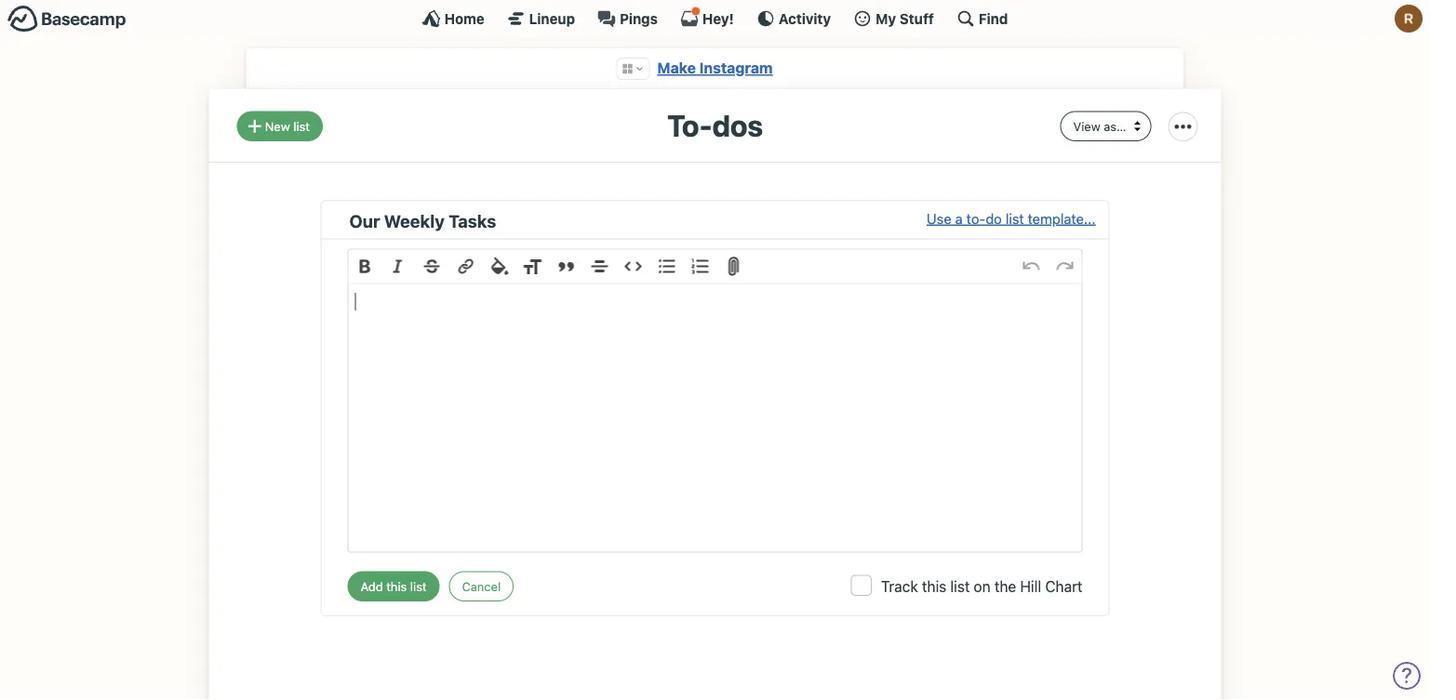 Task type: vqa. For each thing, say whether or not it's contained in the screenshot.
the Find
yes



Task type: locate. For each thing, give the bounding box(es) containing it.
use a to-do list template...
[[927, 210, 1096, 226]]

find button
[[957, 9, 1008, 28]]

track
[[881, 578, 918, 596]]

use a to-do list template... link
[[927, 208, 1096, 234]]

track this list on the hill chart
[[881, 578, 1083, 596]]

main element
[[0, 0, 1430, 36]]

make instagram link
[[657, 59, 773, 77]]

list
[[293, 119, 310, 133], [1006, 210, 1024, 226], [951, 578, 970, 596]]

1 vertical spatial list
[[1006, 210, 1024, 226]]

list right 'new'
[[293, 119, 310, 133]]

to-
[[967, 210, 986, 226]]

hey! button
[[680, 7, 734, 28]]

on
[[974, 578, 991, 596]]

to-dos
[[667, 107, 763, 143]]

use
[[927, 210, 952, 226]]

None submit
[[348, 572, 440, 602]]

activity
[[779, 10, 831, 27]]

lineup
[[529, 10, 575, 27]]

new list link
[[237, 111, 323, 141]]

0 vertical spatial list
[[293, 119, 310, 133]]

view
[[1074, 119, 1101, 133]]

list left on
[[951, 578, 970, 596]]

0 horizontal spatial list
[[293, 119, 310, 133]]

To-do list description: Add extra details or attach a file text field
[[349, 284, 1082, 552]]

this
[[922, 578, 947, 596]]

Name this list… text field
[[349, 208, 927, 234]]

1 horizontal spatial list
[[951, 578, 970, 596]]

new
[[265, 119, 290, 133]]

activity link
[[756, 9, 831, 28]]

hey!
[[703, 10, 734, 27]]

cancel
[[462, 580, 501, 594]]

switch accounts image
[[7, 5, 127, 34]]

list right 'do'
[[1006, 210, 1024, 226]]



Task type: describe. For each thing, give the bounding box(es) containing it.
make
[[657, 59, 696, 77]]

do
[[986, 210, 1002, 226]]

ruby image
[[1395, 5, 1423, 33]]

my stuff
[[876, 10, 934, 27]]

template...
[[1028, 210, 1096, 226]]

a
[[955, 210, 963, 226]]

cancel button
[[449, 572, 514, 602]]

my
[[876, 10, 896, 27]]

home
[[444, 10, 485, 27]]

pings button
[[598, 9, 658, 28]]

make instagram
[[657, 59, 773, 77]]

2 horizontal spatial list
[[1006, 210, 1024, 226]]

my stuff button
[[853, 9, 934, 28]]

the
[[995, 578, 1017, 596]]

find
[[979, 10, 1008, 27]]

view as… button
[[1061, 111, 1152, 141]]

to-
[[667, 107, 713, 143]]

hill chart
[[1020, 578, 1083, 596]]

pings
[[620, 10, 658, 27]]

as…
[[1104, 119, 1127, 133]]

view as…
[[1074, 119, 1127, 133]]

2 vertical spatial list
[[951, 578, 970, 596]]

dos
[[712, 107, 763, 143]]

lineup link
[[507, 9, 575, 28]]

home link
[[422, 9, 485, 28]]

stuff
[[900, 10, 934, 27]]

new list
[[265, 119, 310, 133]]

instagram
[[700, 59, 773, 77]]



